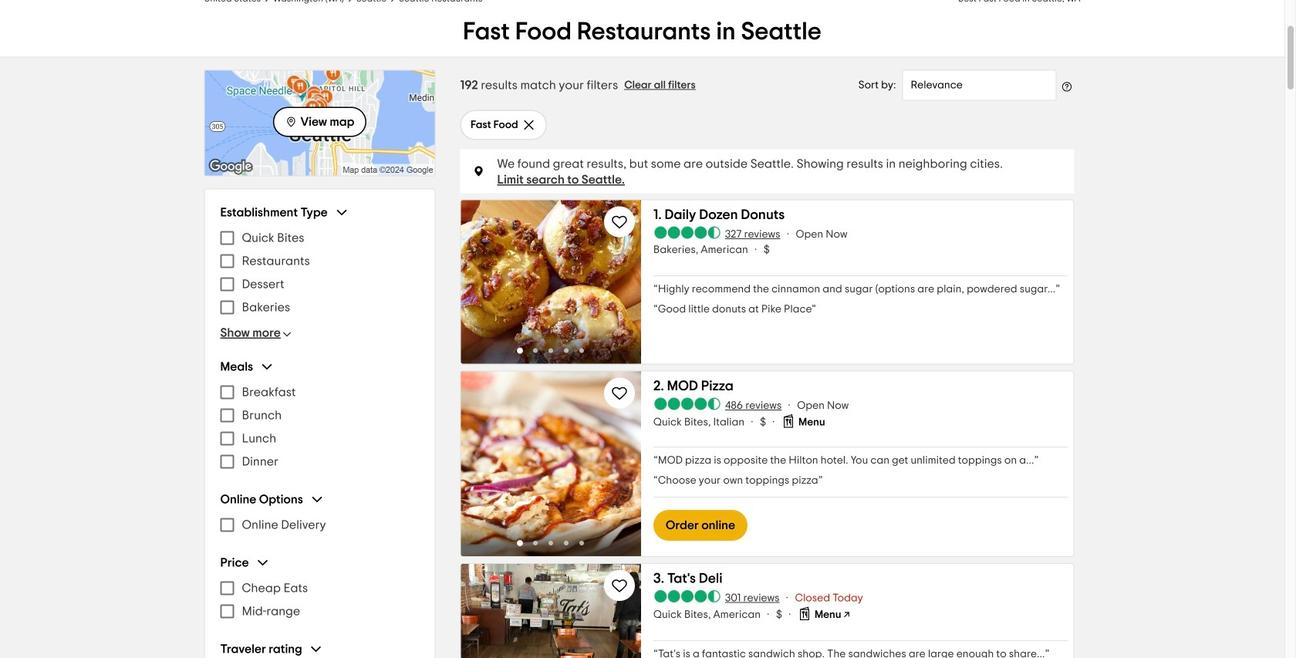 Task type: vqa. For each thing, say whether or not it's contained in the screenshot.
Le's Paradis
no



Task type: locate. For each thing, give the bounding box(es) containing it.
1 save to a trip image from the top
[[610, 213, 629, 231]]

2 vertical spatial menu
[[220, 577, 419, 623]]

0 vertical spatial save to a trip image
[[610, 213, 629, 231]]

1 vertical spatial save to a trip image
[[610, 384, 629, 402]]

3 group from the top
[[220, 492, 419, 537]]

group
[[220, 205, 419, 341], [220, 359, 419, 473], [220, 492, 419, 537], [220, 555, 419, 623]]

0 vertical spatial menu
[[220, 226, 419, 319]]

1 vertical spatial carousel of images figure
[[461, 372, 641, 556]]

0 vertical spatial carousel of images figure
[[461, 200, 641, 364]]

carousel of images figure
[[461, 200, 641, 364], [461, 372, 641, 556]]

menu
[[220, 226, 419, 319], [220, 381, 419, 473], [220, 577, 419, 623]]

3 menu from the top
[[220, 577, 419, 623]]

1 vertical spatial menu
[[220, 381, 419, 473]]

4 group from the top
[[220, 555, 419, 623]]

save to a trip image for 1st carousel of images figure from the top of the page
[[610, 213, 629, 231]]

2 group from the top
[[220, 359, 419, 473]]

save to a trip image
[[610, 213, 629, 231], [610, 384, 629, 402]]

2 save to a trip image from the top
[[610, 384, 629, 402]]

1 carousel of images figure from the top
[[461, 200, 641, 364]]



Task type: describe. For each thing, give the bounding box(es) containing it.
1 menu from the top
[[220, 226, 419, 319]]

save to a trip image
[[610, 576, 629, 595]]

2 menu from the top
[[220, 381, 419, 473]]

1 group from the top
[[220, 205, 419, 341]]

2 carousel of images figure from the top
[[461, 372, 641, 556]]

save to a trip image for first carousel of images figure from the bottom of the page
[[610, 384, 629, 402]]



